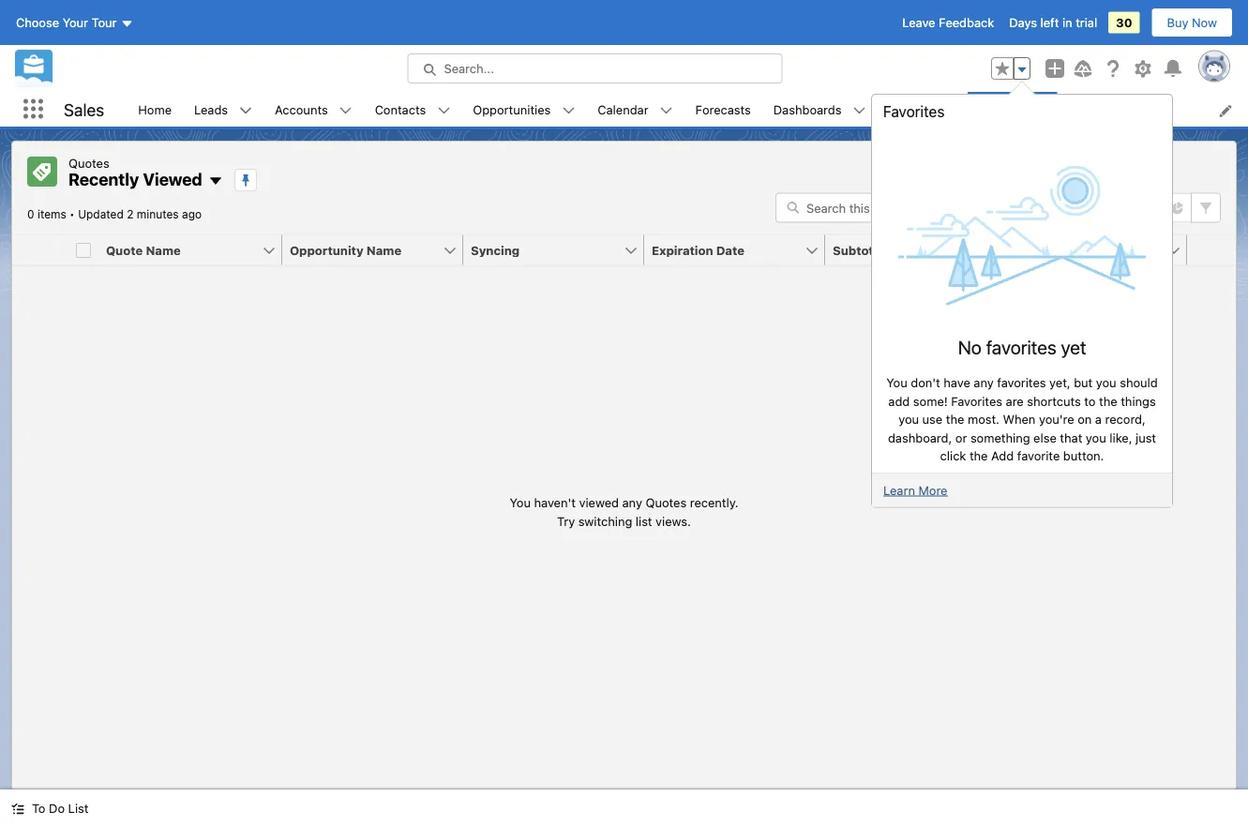 Task type: vqa. For each thing, say whether or not it's contained in the screenshot.
Phone button
no



Task type: describe. For each thing, give the bounding box(es) containing it.
opportunity name
[[290, 243, 402, 257]]

recently viewed status
[[27, 208, 78, 221]]

0 vertical spatial you
[[1096, 375, 1117, 389]]

yet,
[[1049, 375, 1071, 389]]

0 vertical spatial favorites
[[986, 336, 1056, 358]]

calendar
[[598, 102, 649, 116]]

name for opportunity name
[[367, 243, 402, 257]]

items
[[37, 208, 66, 221]]

calendar link
[[586, 92, 660, 127]]

recently.
[[690, 495, 738, 509]]

•
[[70, 208, 75, 221]]

you for you haven't viewed any quotes recently. try switching list views.
[[510, 495, 531, 509]]

add
[[888, 394, 910, 408]]

Search Recently Viewed list view. search field
[[776, 193, 1001, 223]]

2 vertical spatial you
[[1086, 430, 1106, 444]]

to
[[1084, 394, 1096, 408]]

text default image for dashboards
[[853, 104, 866, 117]]

total price button
[[1006, 235, 1167, 265]]

your
[[63, 15, 88, 30]]

leads link
[[183, 92, 239, 127]]

quotes inside "you haven't viewed any quotes recently. try switching list views."
[[646, 495, 687, 509]]

name for quote name
[[146, 243, 181, 257]]

0 vertical spatial quotes
[[68, 156, 109, 170]]

record,
[[1105, 412, 1146, 426]]

text default image for calendar
[[660, 104, 673, 117]]

dashboards list item
[[762, 92, 877, 127]]

days left in trial
[[1009, 15, 1097, 30]]

text default image for leads
[[239, 104, 252, 117]]

switching
[[578, 514, 632, 528]]

opportunity name button
[[282, 235, 443, 265]]

2 vertical spatial the
[[970, 449, 988, 463]]

days
[[1009, 15, 1037, 30]]

leave
[[902, 15, 935, 30]]

text default image inside the "to do list" button
[[11, 802, 24, 815]]

button.
[[1063, 449, 1104, 463]]

item number element
[[12, 235, 68, 266]]

dashboard,
[[888, 430, 952, 444]]

to
[[32, 801, 45, 815]]

display as table image
[[1049, 193, 1091, 223]]

0
[[27, 208, 34, 221]]

subtotal
[[833, 243, 884, 257]]

when
[[1003, 412, 1036, 426]]

forecasts
[[695, 102, 751, 116]]

sales
[[64, 99, 104, 119]]

subtotal element
[[825, 235, 1017, 266]]

learn more link
[[883, 483, 948, 497]]

in
[[1062, 15, 1072, 30]]

date
[[716, 243, 745, 257]]

contacts list item
[[364, 92, 462, 127]]

are
[[1006, 394, 1024, 408]]

leave feedback link
[[902, 15, 994, 30]]

syncing button
[[463, 235, 624, 265]]

item number image
[[12, 235, 68, 265]]

dashboards link
[[762, 92, 853, 127]]

try
[[557, 514, 575, 528]]

forecasts link
[[684, 92, 762, 127]]

recently viewed
[[68, 169, 202, 189]]

or
[[955, 430, 967, 444]]

opportunities link
[[462, 92, 562, 127]]

dashboards
[[773, 102, 842, 116]]

have
[[944, 375, 970, 389]]

ago
[[182, 208, 202, 221]]

quote
[[106, 243, 143, 257]]

0 items • updated 2 minutes ago
[[27, 208, 202, 221]]

buy now
[[1167, 15, 1217, 30]]

30
[[1116, 15, 1132, 30]]

syncing element
[[463, 235, 655, 266]]

0 vertical spatial the
[[1099, 394, 1117, 408]]

opportunity
[[290, 243, 363, 257]]

you're
[[1039, 412, 1074, 426]]

list
[[636, 514, 652, 528]]

recently
[[68, 169, 139, 189]]

choose your tour button
[[15, 8, 135, 38]]

viewed
[[579, 495, 619, 509]]

opportunity name element
[[282, 235, 474, 266]]

choose
[[16, 15, 59, 30]]

that
[[1060, 430, 1082, 444]]

now
[[1192, 15, 1217, 30]]

click
[[940, 449, 966, 463]]

leads
[[194, 102, 228, 116]]

favorites inside you don't have any favorites yet, but you should add some! favorites are shortcuts to the things you use the most. when you're on a record, dashboard, or something else that you like, just click the add favorite button.
[[997, 375, 1046, 389]]

but
[[1074, 375, 1093, 389]]

views.
[[656, 514, 691, 528]]

text default image inside recently viewed|quotes|list view element
[[208, 174, 223, 189]]

home
[[138, 102, 172, 116]]

to do list
[[32, 801, 89, 815]]

0 horizontal spatial the
[[946, 412, 964, 426]]

leave feedback
[[902, 15, 994, 30]]

2
[[127, 208, 134, 221]]



Task type: locate. For each thing, give the bounding box(es) containing it.
on
[[1078, 412, 1092, 426]]

the right to
[[1099, 394, 1117, 408]]

text default image for opportunities
[[562, 104, 575, 117]]

you inside "you haven't viewed any quotes recently. try switching list views."
[[510, 495, 531, 509]]

calendar list item
[[586, 92, 684, 127]]

1 vertical spatial quotes
[[646, 495, 687, 509]]

None search field
[[776, 193, 1001, 223]]

no favorites yet
[[958, 336, 1086, 358]]

accounts link
[[264, 92, 339, 127]]

text default image inside contacts list item
[[437, 104, 450, 117]]

updated
[[78, 208, 124, 221]]

2 name from the left
[[367, 243, 402, 257]]

accounts list item
[[264, 92, 364, 127]]

to do list button
[[0, 790, 100, 827]]

any for favorites
[[974, 375, 994, 389]]

text default image left to
[[11, 802, 24, 815]]

name
[[146, 243, 181, 257], [367, 243, 402, 257]]

leads list item
[[183, 92, 264, 127]]

text default image left reports link
[[853, 104, 866, 117]]

should
[[1120, 375, 1158, 389]]

text default image
[[437, 104, 450, 117], [660, 104, 673, 117]]

more
[[919, 483, 948, 497]]

learn
[[883, 483, 915, 497]]

total price element
[[1006, 235, 1198, 266]]

you for you don't have any favorites yet, but you should add some! favorites are shortcuts to the things you use the most. when you're on a record, dashboard, or something else that you like, just click the add favorite button.
[[886, 375, 907, 389]]

0 vertical spatial favorites
[[883, 103, 945, 120]]

2 text default image from the left
[[660, 104, 673, 117]]

total
[[1014, 243, 1044, 257]]

buy now button
[[1151, 8, 1233, 38]]

favorite
[[1017, 449, 1060, 463]]

the
[[1099, 394, 1117, 408], [946, 412, 964, 426], [970, 449, 988, 463]]

you down a
[[1086, 430, 1106, 444]]

choose your tour
[[16, 15, 117, 30]]

feedback
[[939, 15, 994, 30]]

0 vertical spatial you
[[886, 375, 907, 389]]

subtotal button
[[825, 235, 986, 265]]

any inside you don't have any favorites yet, but you should add some! favorites are shortcuts to the things you use the most. when you're on a record, dashboard, or something else that you like, just click the add favorite button.
[[974, 375, 994, 389]]

else
[[1034, 430, 1057, 444]]

favorites right no
[[986, 336, 1056, 358]]

text default image inside the calendar list item
[[660, 104, 673, 117]]

add
[[991, 449, 1014, 463]]

something
[[970, 430, 1030, 444]]

yet
[[1061, 336, 1086, 358]]

list view controls image
[[1004, 193, 1046, 223]]

expiration date
[[652, 243, 745, 257]]

list
[[68, 801, 89, 815]]

you don't have any favorites yet, but you should add some! favorites are shortcuts to the things you use the most. when you're on a record, dashboard, or something else that you like, just click the add favorite button.
[[886, 375, 1158, 463]]

you left haven't
[[510, 495, 531, 509]]

reports list item
[[877, 92, 968, 127]]

favorites inside you don't have any favorites yet, but you should add some! favorites are shortcuts to the things you use the most. when you're on a record, dashboard, or something else that you like, just click the add favorite button.
[[951, 394, 1002, 408]]

viewed
[[143, 169, 202, 189]]

text default image for accounts
[[339, 104, 352, 117]]

text default image for contacts
[[437, 104, 450, 117]]

name right opportunity
[[367, 243, 402, 257]]

text default image inside opportunities list item
[[562, 104, 575, 117]]

favorites up are
[[997, 375, 1046, 389]]

list containing home
[[127, 92, 1248, 127]]

recently viewed|quotes|list view element
[[11, 141, 1237, 790]]

0 horizontal spatial text default image
[[437, 104, 450, 117]]

accounts
[[275, 102, 328, 116]]

text default image right contacts
[[437, 104, 450, 117]]

favorites
[[986, 336, 1056, 358], [997, 375, 1046, 389]]

no
[[958, 336, 982, 358]]

1 horizontal spatial favorites
[[951, 394, 1002, 408]]

favorites down leave
[[883, 103, 945, 120]]

some!
[[913, 394, 948, 408]]

price
[[1047, 243, 1078, 257]]

left
[[1040, 15, 1059, 30]]

you
[[1096, 375, 1117, 389], [899, 412, 919, 426], [1086, 430, 1106, 444]]

buy
[[1167, 15, 1189, 30]]

you up add
[[886, 375, 907, 389]]

you right but
[[1096, 375, 1117, 389]]

like,
[[1110, 430, 1132, 444]]

opportunities list item
[[462, 92, 586, 127]]

you inside you don't have any favorites yet, but you should add some! favorites are shortcuts to the things you use the most. when you're on a record, dashboard, or something else that you like, just click the add favorite button.
[[886, 375, 907, 389]]

2 horizontal spatial the
[[1099, 394, 1117, 408]]

name inside "quote name" "button"
[[146, 243, 181, 257]]

action element
[[1187, 235, 1236, 266]]

tour
[[92, 15, 117, 30]]

1 horizontal spatial any
[[974, 375, 994, 389]]

text default image down search... button
[[562, 104, 575, 117]]

cell
[[68, 235, 98, 266]]

1 vertical spatial you
[[899, 412, 919, 426]]

group
[[991, 57, 1031, 80]]

quote name button
[[98, 235, 262, 265]]

0 horizontal spatial quotes
[[68, 156, 109, 170]]

shortcuts
[[1027, 394, 1081, 408]]

1 vertical spatial favorites
[[951, 394, 1002, 408]]

1 name from the left
[[146, 243, 181, 257]]

text default image right leads
[[239, 104, 252, 117]]

expiration
[[652, 243, 713, 257]]

name down minutes
[[146, 243, 181, 257]]

opportunities
[[473, 102, 551, 116]]

1 vertical spatial you
[[510, 495, 531, 509]]

favorites
[[883, 103, 945, 120], [951, 394, 1002, 408]]

1 horizontal spatial quotes
[[646, 495, 687, 509]]

the left 'add'
[[970, 449, 988, 463]]

text default image right the calendar
[[660, 104, 673, 117]]

don't
[[911, 375, 940, 389]]

cell inside recently viewed|quotes|list view element
[[68, 235, 98, 266]]

use
[[922, 412, 943, 426]]

you
[[886, 375, 907, 389], [510, 495, 531, 509]]

action image
[[1187, 235, 1236, 265]]

0 horizontal spatial any
[[622, 495, 642, 509]]

0 horizontal spatial name
[[146, 243, 181, 257]]

reports link
[[877, 92, 944, 127]]

0 vertical spatial any
[[974, 375, 994, 389]]

contacts link
[[364, 92, 437, 127]]

the up or
[[946, 412, 964, 426]]

any inside "you haven't viewed any quotes recently. try switching list views."
[[622, 495, 642, 509]]

quote name element
[[98, 235, 294, 266]]

0 horizontal spatial you
[[510, 495, 531, 509]]

1 horizontal spatial text default image
[[660, 104, 673, 117]]

quotes up updated
[[68, 156, 109, 170]]

contacts
[[375, 102, 426, 116]]

home link
[[127, 92, 183, 127]]

any
[[974, 375, 994, 389], [622, 495, 642, 509]]

1 text default image from the left
[[437, 104, 450, 117]]

minutes
[[137, 208, 179, 221]]

text default image
[[239, 104, 252, 117], [339, 104, 352, 117], [562, 104, 575, 117], [853, 104, 866, 117], [208, 174, 223, 189], [11, 802, 24, 815]]

text default image inside accounts list item
[[339, 104, 352, 117]]

none search field inside recently viewed|quotes|list view element
[[776, 193, 1001, 223]]

any for quotes
[[622, 495, 642, 509]]

status containing you haven't viewed any quotes recently.
[[510, 493, 738, 530]]

you haven't viewed any quotes recently. try switching list views.
[[510, 495, 738, 528]]

text default image right viewed
[[208, 174, 223, 189]]

search...
[[444, 61, 494, 75]]

syncing
[[471, 243, 520, 257]]

any up list
[[622, 495, 642, 509]]

just
[[1136, 430, 1156, 444]]

expiration date element
[[644, 235, 836, 266]]

1 vertical spatial favorites
[[997, 375, 1046, 389]]

1 horizontal spatial you
[[886, 375, 907, 389]]

total price
[[1014, 243, 1078, 257]]

learn more
[[883, 483, 948, 497]]

1 horizontal spatial the
[[970, 449, 988, 463]]

1 vertical spatial any
[[622, 495, 642, 509]]

you down add
[[899, 412, 919, 426]]

text default image right accounts
[[339, 104, 352, 117]]

search... button
[[407, 53, 783, 83]]

text default image inside dashboards list item
[[853, 104, 866, 117]]

a
[[1095, 412, 1102, 426]]

quotes up views.
[[646, 495, 687, 509]]

name inside opportunity name button
[[367, 243, 402, 257]]

do
[[49, 801, 65, 815]]

quotes
[[68, 156, 109, 170], [646, 495, 687, 509]]

any right 'have'
[[974, 375, 994, 389]]

things
[[1121, 394, 1156, 408]]

list
[[127, 92, 1248, 127]]

status
[[510, 493, 738, 530]]

1 horizontal spatial name
[[367, 243, 402, 257]]

haven't
[[534, 495, 576, 509]]

1 vertical spatial the
[[946, 412, 964, 426]]

0 horizontal spatial favorites
[[883, 103, 945, 120]]

favorites up most.
[[951, 394, 1002, 408]]

text default image inside leads 'list item'
[[239, 104, 252, 117]]

trial
[[1076, 15, 1097, 30]]



